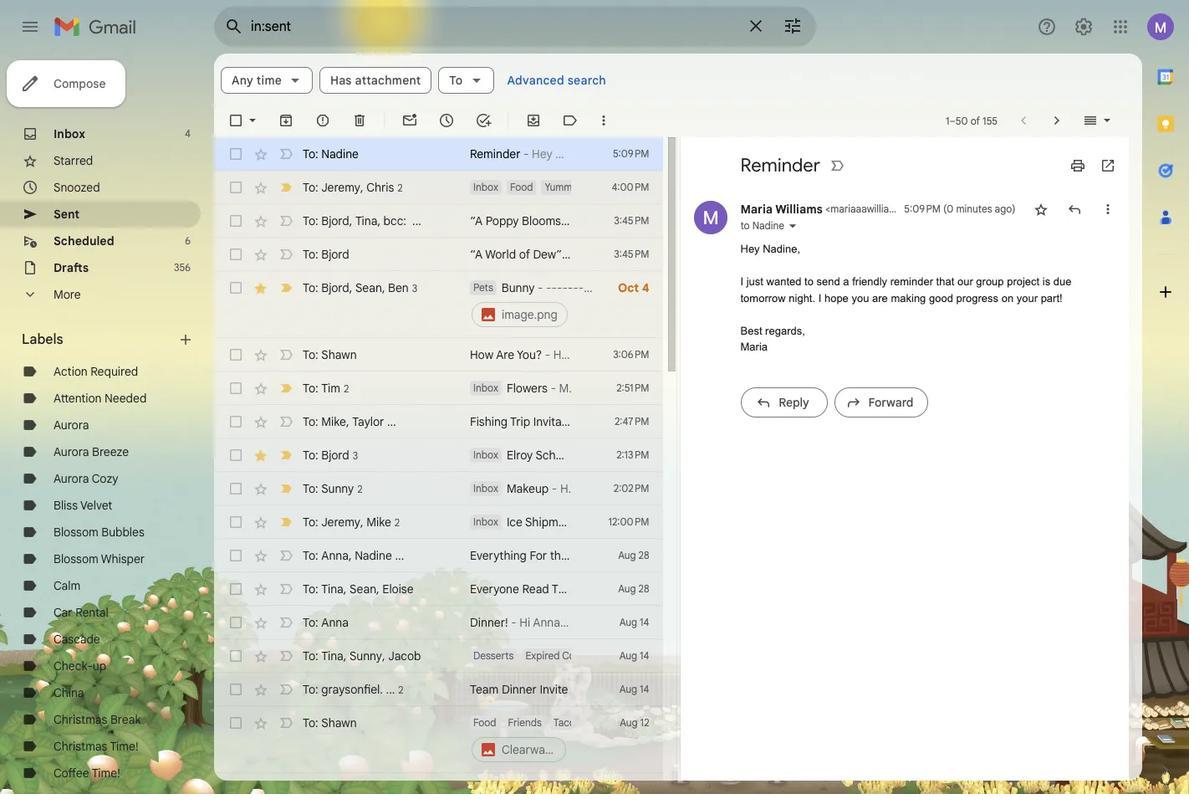 Task type: describe. For each thing, give the bounding box(es) containing it.
advanced search options image
[[777, 9, 810, 43]]

coffee
[[54, 766, 89, 781]]

tina for sean
[[322, 582, 344, 597]]

2 to: from the top
[[303, 179, 319, 195]]

aug 14 for 2
[[620, 683, 650, 695]]

sent link
[[54, 207, 80, 222]]

kobayashi
[[581, 247, 636, 262]]

2 inside the to: jeremy , mike 2
[[395, 516, 400, 528]]

4:00 pm
[[612, 181, 650, 193]]

more image
[[596, 112, 613, 129]]

how are you? -
[[470, 347, 554, 362]]

christmas time! link
[[54, 739, 139, 754]]

11 to: from the top
[[303, 514, 319, 529]]

15 to: from the top
[[303, 648, 319, 664]]

1 14 from the top
[[640, 616, 650, 628]]

sean for eloise
[[350, 582, 377, 597]]

advanced search button
[[501, 65, 613, 95]]

snoozed
[[54, 180, 100, 195]]

5:09 pm for 5:09 pm
[[613, 147, 650, 160]]

time! for christmas time!
[[110, 739, 139, 754]]

attention needed
[[54, 391, 147, 406]]

3:45 pm for kobayashi
[[614, 248, 650, 260]]

2 vertical spatial nadine
[[355, 548, 392, 563]]

maria williams < mariaaawilliams@gmail.com
[[741, 202, 959, 217]]

christmas time!
[[54, 739, 139, 754]]

not important switch for third row from the top of the reminder main content
[[278, 213, 295, 229]]

"a for "a world of dew" by kobayashi issa
[[470, 247, 483, 262]]

5:09 pm (0 minutes ago)
[[905, 202, 1016, 215]]

bliss velvet link
[[54, 498, 112, 513]]

aurora for aurora breeze
[[54, 444, 89, 459]]

inbox ice shipment
[[474, 515, 576, 530]]

bjord for to: bjord , sean , ben 3
[[322, 280, 349, 295]]

dew"
[[533, 247, 562, 262]]

(0
[[944, 202, 954, 215]]

... right 'taylor'
[[387, 414, 396, 429]]

check-up link
[[54, 659, 106, 674]]

food inside the clearwater.jpg cell
[[474, 716, 497, 729]]

delete image
[[351, 112, 368, 129]]

14 row from the top
[[214, 606, 663, 639]]

breeze
[[92, 444, 129, 459]]

part!
[[1041, 292, 1063, 304]]

anna for to: anna , nadine ...
[[322, 548, 349, 563]]

break
[[110, 712, 141, 727]]

to button
[[439, 67, 494, 94]]

"a world of dew" by kobayashi issa
[[470, 247, 660, 262]]

4 inside labels navigation
[[185, 127, 191, 140]]

2 28 from the top
[[639, 582, 650, 595]]

2 inside to: jeremy , chris 2
[[398, 181, 403, 194]]

2 row from the top
[[214, 171, 663, 204]]

tim
[[322, 380, 341, 395]]

not important switch for fourth row from the top
[[278, 246, 295, 263]]

time! for coffee time!
[[92, 766, 120, 781]]

hope
[[825, 292, 849, 304]]

forward
[[869, 395, 914, 410]]

more
[[54, 287, 81, 302]]

archive image
[[278, 112, 295, 129]]

bjord for to: bjord
[[322, 247, 349, 262]]

, down to: anna , nadine ... at left
[[344, 582, 347, 597]]

just
[[747, 275, 764, 288]]

labels heading
[[22, 331, 177, 348]]

not important switch for 13th row from the bottom
[[278, 346, 295, 363]]

16 to: from the top
[[303, 682, 319, 697]]

10 to: from the top
[[303, 481, 319, 496]]

2 inside to: graysonfiel. ... 2
[[399, 683, 404, 696]]

... up eloise
[[395, 548, 404, 563]]

14 to: from the top
[[303, 615, 319, 630]]

1 aug 14 from the top
[[620, 616, 650, 628]]

of for 50
[[971, 114, 981, 127]]

minutes
[[957, 202, 993, 215]]

aug inside everything for the meeting aug 28
[[618, 549, 636, 561]]

maria williams cell
[[741, 202, 964, 217]]

has attachment
[[331, 73, 421, 88]]

attention
[[54, 391, 102, 406]]

aug 12
[[620, 716, 650, 729]]

car rental link
[[54, 605, 109, 620]]

graysonfiel.
[[322, 682, 383, 697]]

inbox for ice
[[474, 515, 499, 528]]

, up graysonfiel.
[[344, 648, 347, 664]]

aug up aug 12
[[620, 683, 638, 695]]

the
[[550, 548, 568, 563]]

labels
[[22, 331, 63, 348]]

- right you?
[[545, 347, 551, 362]]

blossom for blossom whisper
[[54, 551, 99, 566]]

not starred image
[[1033, 201, 1050, 218]]

our
[[958, 275, 974, 288]]

toggle split pane mode image
[[1083, 112, 1100, 129]]

snooze image
[[438, 112, 455, 129]]

to nadine
[[741, 219, 785, 232]]

calm
[[54, 578, 81, 593]]

by inside "a world of dew" by kobayashi issa link
[[565, 247, 578, 262]]

14 for 2
[[640, 683, 650, 695]]

shawn for 3:06 pm
[[322, 347, 357, 362]]

car
[[54, 605, 72, 620]]

aug right this!!!
[[618, 582, 636, 595]]

china link
[[54, 685, 84, 700]]

cell containing bunny
[[470, 279, 605, 330]]

Search mail text field
[[251, 18, 736, 35]]

1 to: from the top
[[303, 146, 319, 161]]

chris
[[367, 179, 394, 195]]

china
[[54, 685, 84, 700]]

13 row from the top
[[214, 572, 663, 606]]

aug left 12 at right
[[620, 716, 638, 729]]

- right makeup
[[552, 481, 558, 496]]

3:45 pm for hokusai
[[614, 214, 650, 227]]

sent
[[54, 207, 80, 222]]

meeting
[[571, 548, 614, 563]]

tina for sunny
[[322, 648, 344, 664]]

7 to: from the top
[[303, 380, 319, 395]]

bunny
[[502, 280, 535, 295]]

nadine for to nadine
[[753, 219, 785, 232]]

reminder for reminder
[[741, 154, 821, 177]]

5 row from the top
[[214, 271, 663, 338]]

- down move to inbox icon
[[524, 146, 529, 161]]

bcc
[[384, 213, 404, 228]]

hey
[[741, 243, 760, 255]]

reminder for reminder -
[[470, 146, 521, 161]]

1 row from the top
[[214, 137, 663, 171]]

oct
[[618, 280, 639, 295]]

dinner! -
[[470, 615, 520, 630]]

elroy
[[507, 448, 533, 463]]

not important switch for 6th row from the bottom of the reminder main content
[[278, 581, 295, 597]]

important mainly because you often read messages with this label. switch for 3
[[278, 447, 295, 464]]

christmas for christmas break
[[54, 712, 107, 727]]

<
[[826, 202, 831, 215]]

reply
[[779, 395, 810, 410]]

image.png
[[502, 307, 558, 322]]

ago)
[[995, 202, 1016, 215]]

are
[[496, 347, 515, 362]]

anna for to: anna
[[322, 615, 349, 630]]

, down to: bjord on the left
[[349, 280, 353, 295]]

expired cookies
[[526, 649, 599, 662]]

0 vertical spatial to
[[741, 219, 750, 232]]

everything for the meeting link
[[470, 547, 614, 564]]

- right "dinner!"
[[511, 615, 517, 630]]

bjord for to: bjord 3
[[322, 447, 349, 462]]

needed
[[105, 391, 147, 406]]

friendly
[[853, 275, 888, 288]]

inbox makeup -
[[474, 481, 561, 496]]

inbox flowers -
[[474, 381, 559, 396]]

... down jacob
[[386, 682, 395, 697]]

how
[[470, 347, 494, 362]]

support image
[[1038, 17, 1058, 37]]

aurora link
[[54, 418, 89, 433]]

that
[[937, 275, 955, 288]]

0 vertical spatial i
[[741, 275, 744, 288]]

report spam image
[[315, 112, 331, 129]]

yummy
[[545, 181, 578, 193]]

50
[[956, 114, 969, 127]]

and
[[691, 448, 711, 463]]

more button
[[0, 281, 201, 308]]

inbox inside labels navigation
[[54, 126, 85, 141]]

regards,
[[766, 324, 806, 337]]

6 row from the top
[[214, 338, 663, 372]]

0 vertical spatial sunny
[[322, 481, 354, 496]]

9 row from the top
[[214, 438, 799, 472]]

expired
[[526, 649, 560, 662]]

to
[[450, 73, 463, 88]]

, down to: jeremy , chris 2
[[349, 213, 353, 228]]

to: graysonfiel. ... 2
[[303, 682, 404, 697]]

whisper
[[101, 551, 145, 566]]

reminder -
[[470, 146, 532, 161]]

aurora for aurora link
[[54, 418, 89, 433]]

, left chris
[[361, 179, 364, 195]]

are
[[873, 292, 888, 304]]

1 horizontal spatial food
[[510, 181, 533, 193]]

is
[[1043, 275, 1051, 288]]

clear search image
[[740, 9, 773, 43]]

3 inside the to: bjord , sean , ben 3
[[412, 282, 418, 294]]

to inside i just wanted to send a friendly reminder that our group project is due tomorrow night. i hope you are making good progress on your part!
[[805, 275, 814, 288]]

writer.
[[767, 448, 799, 463]]

fishing trip invitation link
[[470, 413, 582, 430]]

friends
[[508, 716, 542, 729]]

world
[[485, 247, 516, 262]]

to: anna
[[303, 615, 349, 630]]

aug 28
[[618, 582, 650, 595]]

0 vertical spatial mike
[[322, 414, 346, 429]]

any
[[232, 73, 254, 88]]

3 to: from the top
[[303, 213, 319, 228]]

5:09 pm (0 minutes ago) cell
[[905, 201, 1016, 218]]

2 inside to: tim 2
[[344, 382, 349, 395]]

, left 'taylor'
[[346, 414, 349, 429]]

4 to: from the top
[[303, 247, 319, 262]]

flowers
[[507, 381, 548, 396]]

2 inside to: sunny 2
[[358, 482, 363, 495]]

advanced search
[[507, 73, 607, 88]]

rental
[[75, 605, 109, 620]]

action required
[[54, 364, 138, 379]]

to: jeremy , chris 2
[[303, 179, 403, 195]]

inbox elroy schwartz: american comedy and television writer.
[[474, 448, 799, 463]]



Task type: locate. For each thing, give the bounding box(es) containing it.
clearwater.jpg cell
[[470, 715, 589, 765]]

sean for ben
[[356, 280, 382, 295]]

ice
[[507, 515, 523, 530]]

desserts
[[474, 649, 514, 662]]

blossom whisper
[[54, 551, 145, 566]]

add to tasks image
[[475, 112, 492, 129]]

2 down jacob
[[399, 683, 404, 696]]

to: down report spam 'image'
[[303, 146, 319, 161]]

1 aurora from the top
[[54, 418, 89, 433]]

0 vertical spatial by
[[570, 213, 583, 228]]

8 row from the top
[[214, 405, 663, 438]]

"a poppy blooms" by katsushika hokusai link
[[470, 213, 689, 229]]

8 not important switch from the top
[[278, 648, 295, 664]]

14 for sunny
[[640, 649, 650, 662]]

1 vertical spatial maria
[[741, 341, 768, 353]]

, left eloise
[[377, 582, 380, 597]]

1 vertical spatial sunny
[[350, 648, 382, 664]]

i left hope
[[819, 292, 822, 304]]

15 row from the top
[[214, 639, 663, 673]]

taylor
[[352, 414, 384, 429]]

inbox up starred
[[54, 126, 85, 141]]

bjord up to: sunny 2
[[322, 447, 349, 462]]

christmas
[[54, 712, 107, 727], [54, 739, 107, 754]]

1 horizontal spatial 3
[[412, 282, 418, 294]]

bjord down to: bjord on the left
[[322, 280, 349, 295]]

food down the reminder -
[[510, 181, 533, 193]]

to: up the to: bjord , sean , ben 3
[[303, 247, 319, 262]]

16 row from the top
[[214, 673, 663, 706]]

, up to: anna , nadine ... at left
[[361, 514, 364, 529]]

to: down to: tim 2
[[303, 414, 319, 429]]

1 horizontal spatial 5:09 pm
[[905, 202, 941, 215]]

3 aurora from the top
[[54, 471, 89, 486]]

1 vertical spatial 28
[[639, 582, 650, 595]]

anna down the to: jeremy , mike 2 on the bottom
[[322, 548, 349, 563]]

28 up aug 28
[[639, 549, 650, 561]]

by right blooms"
[[570, 213, 583, 228]]

of right 50
[[971, 114, 981, 127]]

bjord for to: bjord , tina , bcc : ...
[[322, 213, 349, 228]]

pets
[[474, 281, 493, 294]]

to: down the to: jeremy , mike 2 on the bottom
[[303, 548, 319, 563]]

17 to: from the top
[[303, 715, 319, 730]]

inbox for elroy
[[474, 449, 499, 461]]

0 vertical spatial 3
[[412, 282, 418, 294]]

- right bunny
[[538, 280, 543, 295]]

4 row from the top
[[214, 238, 663, 271]]

2 christmas from the top
[[54, 739, 107, 754]]

bliss
[[54, 498, 78, 513]]

1 vertical spatial mike
[[367, 514, 391, 529]]

0 horizontal spatial 5:09 pm
[[613, 147, 650, 160]]

0 vertical spatial shawn
[[322, 347, 357, 362]]

0 vertical spatial "a
[[470, 213, 483, 228]]

None search field
[[214, 7, 817, 47]]

to: sunny 2
[[303, 481, 363, 496]]

ben
[[388, 280, 409, 295]]

1 horizontal spatial reminder
[[741, 154, 821, 177]]

aurora cozy link
[[54, 471, 118, 486]]

inbox left makeup
[[474, 482, 499, 495]]

1 vertical spatial by
[[565, 247, 578, 262]]

important according to google magic. switch for makeup
[[278, 480, 295, 497]]

1 vertical spatial 14
[[640, 649, 650, 662]]

to: down to: bjord 3
[[303, 481, 319, 496]]

5:09 pm up the 4:00 pm
[[613, 147, 650, 160]]

1 blossom from the top
[[54, 525, 99, 540]]

schwartz:
[[536, 448, 589, 463]]

aug right cookies
[[620, 649, 638, 662]]

important mainly because you often read messages with this label. switch left the to: bjord , sean , ben 3
[[278, 279, 295, 296]]

- right flowers
[[551, 381, 556, 396]]

maria inside best regards, maria
[[741, 341, 768, 353]]

reminder main content
[[214, 54, 1143, 794]]

1 vertical spatial important mainly because you often read messages with this label. switch
[[278, 447, 295, 464]]

important mainly because you often read messages with this label. switch
[[278, 279, 295, 296], [278, 447, 295, 464]]

not important switch for fourth row from the bottom of the reminder main content
[[278, 648, 295, 664]]

has attachment button
[[320, 67, 432, 94]]

food down team
[[474, 716, 497, 729]]

12 row from the top
[[214, 539, 663, 572]]

check-up
[[54, 659, 106, 674]]

nadine,
[[763, 243, 801, 255]]

shawn down graysonfiel.
[[322, 715, 357, 730]]

1 vertical spatial to
[[805, 275, 814, 288]]

2 important according to google magic. switch from the top
[[278, 380, 295, 397]]

aug 14 for sunny
[[620, 649, 650, 662]]

row
[[214, 137, 663, 171], [214, 171, 663, 204], [214, 204, 689, 238], [214, 238, 663, 271], [214, 271, 663, 338], [214, 338, 663, 372], [214, 372, 663, 405], [214, 405, 663, 438], [214, 438, 799, 472], [214, 472, 663, 505], [214, 505, 663, 539], [214, 539, 663, 572], [214, 572, 663, 606], [214, 606, 663, 639], [214, 639, 663, 673], [214, 673, 663, 706], [214, 706, 663, 773], [214, 773, 663, 794]]

not important switch
[[278, 213, 295, 229], [278, 246, 295, 263], [278, 346, 295, 363], [278, 413, 295, 430], [278, 547, 295, 564], [278, 581, 295, 597], [278, 614, 295, 631], [278, 648, 295, 664]]

inbox inside the inbox flowers -
[[474, 382, 499, 394]]

0 vertical spatial christmas
[[54, 712, 107, 727]]

1 "a from the top
[[470, 213, 483, 228]]

inbox down the reminder -
[[474, 181, 499, 193]]

to: bjord , tina , bcc : ...
[[303, 213, 422, 228]]

of inside "a world of dew" by kobayashi issa link
[[519, 247, 530, 262]]

to up 'night.'
[[805, 275, 814, 288]]

your
[[1017, 292, 1038, 304]]

0 horizontal spatial reminder
[[470, 146, 521, 161]]

nadine up to: tina , sean , eloise
[[355, 548, 392, 563]]

older image
[[1049, 112, 1066, 129]]

to: left graysonfiel.
[[303, 682, 319, 697]]

1 important according to google magic. switch from the top
[[278, 179, 295, 196]]

- right invite
[[571, 682, 577, 697]]

search mail image
[[219, 12, 249, 42]]

14 right cookies
[[640, 649, 650, 662]]

1 shawn from the top
[[322, 347, 357, 362]]

14 down aug 28
[[640, 616, 650, 628]]

important mainly because you often read messages with this label. switch for ,
[[278, 279, 295, 296]]

1 vertical spatial blossom
[[54, 551, 99, 566]]

night.
[[789, 292, 816, 304]]

bjord up to: bjord on the left
[[322, 213, 349, 228]]

0 vertical spatial jeremy
[[322, 179, 361, 195]]

aug down 12:00 pm
[[618, 549, 636, 561]]

6 to: from the top
[[303, 347, 319, 362]]

american
[[591, 448, 642, 463]]

5 not important switch from the top
[[278, 547, 295, 564]]

i
[[741, 275, 744, 288], [819, 292, 822, 304]]

tina up to: anna on the left bottom of the page
[[322, 582, 344, 597]]

13 to: from the top
[[303, 582, 319, 597]]

jeremy down to: nadine
[[322, 179, 361, 195]]

2 right tim
[[344, 382, 349, 395]]

2:51 pm
[[617, 382, 650, 394]]

0 horizontal spatial 3
[[353, 449, 358, 461]]

6 not important switch from the top
[[278, 581, 295, 597]]

aurora up bliss
[[54, 471, 89, 486]]

1 vertical spatial i
[[819, 292, 822, 304]]

, left ben
[[382, 280, 385, 295]]

move to inbox image
[[525, 112, 542, 129]]

to: tina , sunny , jacob
[[303, 648, 421, 664]]

inbox down fishing
[[474, 449, 499, 461]]

advanced
[[507, 73, 565, 88]]

1 vertical spatial christmas
[[54, 739, 107, 754]]

reminder
[[470, 146, 521, 161], [741, 154, 821, 177]]

Not starred checkbox
[[1033, 201, 1050, 218]]

everything for the meeting aug 28
[[470, 548, 650, 563]]

2 blossom from the top
[[54, 551, 99, 566]]

important according to google magic. switch
[[278, 179, 295, 196], [278, 380, 295, 397], [278, 480, 295, 497], [278, 514, 295, 531]]

4 important according to google magic. switch from the top
[[278, 514, 295, 531]]

inbox left ice
[[474, 515, 499, 528]]

3:45 pm up the oct 4
[[614, 248, 650, 260]]

to: up to: sunny 2
[[303, 447, 319, 462]]

christmas down the china
[[54, 712, 107, 727]]

1 not important switch from the top
[[278, 213, 295, 229]]

mike
[[322, 414, 346, 429], [367, 514, 391, 529]]

jacob
[[388, 648, 421, 664]]

to: shawn for 3:06 pm
[[303, 347, 357, 362]]

7 row from the top
[[214, 372, 663, 405]]

1 horizontal spatial 4
[[642, 280, 650, 295]]

mike up to: bjord 3
[[322, 414, 346, 429]]

14
[[640, 616, 650, 628], [640, 649, 650, 662], [640, 683, 650, 695]]

, left bcc in the left of the page
[[378, 213, 381, 228]]

any time
[[232, 73, 282, 88]]

sunny down to: bjord 3
[[322, 481, 354, 496]]

18 row from the top
[[214, 773, 663, 794]]

1 important mainly because you often read messages with this label. switch from the top
[[278, 279, 295, 296]]

28 down 12:00 pm
[[639, 582, 650, 595]]

3 bjord from the top
[[322, 280, 349, 295]]

important according to google magic. switch for ice shipment
[[278, 514, 295, 531]]

3 aug 14 from the top
[[620, 683, 650, 695]]

aug 14 right cookies
[[620, 649, 650, 662]]

12 to: from the top
[[303, 548, 319, 563]]

1 maria from the top
[[741, 202, 773, 217]]

aurora breeze
[[54, 444, 129, 459]]

aurora down attention
[[54, 418, 89, 433]]

everyone
[[470, 582, 520, 597]]

by right dew"
[[565, 247, 578, 262]]

1 vertical spatial jeremy
[[322, 514, 361, 529]]

eloise
[[383, 582, 414, 597]]

sunny up to: graysonfiel. ... 2
[[350, 648, 382, 664]]

0 vertical spatial important mainly because you often read messages with this label. switch
[[278, 279, 295, 296]]

1 anna from the top
[[322, 548, 349, 563]]

cell
[[470, 279, 605, 330]]

17 row from the top
[[214, 706, 663, 773]]

5:09 pm inside cell
[[905, 202, 941, 215]]

sean left ben
[[356, 280, 382, 295]]

2 horizontal spatial food
[[580, 181, 603, 193]]

5:09 pm for 5:09 pm (0 minutes ago)
[[905, 202, 941, 215]]

0 vertical spatial 5:09 pm
[[613, 147, 650, 160]]

1 28 from the top
[[639, 549, 650, 561]]

7 not important switch from the top
[[278, 614, 295, 631]]

2 shawn from the top
[[322, 715, 357, 730]]

mariaaawilliams@gmail.com
[[831, 202, 959, 215]]

2 14 from the top
[[640, 649, 650, 662]]

3 14 from the top
[[640, 683, 650, 695]]

0 horizontal spatial food
[[474, 716, 497, 729]]

1 horizontal spatial to
[[805, 275, 814, 288]]

0 vertical spatial nadine
[[322, 146, 359, 161]]

2 vertical spatial aug 14
[[620, 683, 650, 695]]

for
[[530, 548, 547, 563]]

0 vertical spatial 14
[[640, 616, 650, 628]]

important mainly because you often read messages with this label. switch left to: bjord 3
[[278, 447, 295, 464]]

1 3:45 pm from the top
[[614, 214, 650, 227]]

"a left world
[[470, 247, 483, 262]]

jeremy down to: sunny 2
[[322, 514, 361, 529]]

1 bjord from the top
[[322, 213, 349, 228]]

2 important mainly because you often read messages with this label. switch from the top
[[278, 447, 295, 464]]

tina down to: anna on the left bottom of the page
[[322, 648, 344, 664]]

1 to: shawn from the top
[[303, 347, 357, 362]]

1 vertical spatial aug 14
[[620, 649, 650, 662]]

making
[[892, 292, 927, 304]]

blossom down bliss velvet link
[[54, 525, 99, 540]]

christmas for christmas time!
[[54, 739, 107, 754]]

by
[[570, 213, 583, 228], [565, 247, 578, 262]]

1 horizontal spatial of
[[971, 114, 981, 127]]

of left dew"
[[519, 247, 530, 262]]

blossom for blossom bubbles
[[54, 525, 99, 540]]

8 to: from the top
[[303, 414, 319, 429]]

i left just
[[741, 275, 744, 288]]

... right the :
[[413, 213, 422, 228]]

2 anna from the top
[[322, 615, 349, 630]]

0 vertical spatial 4
[[185, 127, 191, 140]]

required
[[91, 364, 138, 379]]

2:47 pm
[[615, 415, 650, 428]]

1 vertical spatial shawn
[[322, 715, 357, 730]]

to: down to: sunny 2
[[303, 514, 319, 529]]

2 jeremy from the top
[[322, 514, 361, 529]]

0 vertical spatial of
[[971, 114, 981, 127]]

aug 14
[[620, 616, 650, 628], [620, 649, 650, 662], [620, 683, 650, 695]]

9 to: from the top
[[303, 447, 319, 462]]

food right 'yummy'
[[580, 181, 603, 193]]

cascade
[[54, 632, 100, 647]]

jeremy for chris
[[322, 179, 361, 195]]

send
[[817, 275, 841, 288]]

inbox inside inbox ice shipment
[[474, 515, 499, 528]]

2 vertical spatial aurora
[[54, 471, 89, 486]]

inbox inside inbox elroy schwartz: american comedy and television writer.
[[474, 449, 499, 461]]

cookies
[[563, 649, 599, 662]]

0 vertical spatial to: shawn
[[303, 347, 357, 362]]

wanted
[[767, 275, 802, 288]]

2 maria from the top
[[741, 341, 768, 353]]

2 aug 14 from the top
[[620, 649, 650, 662]]

3 not important switch from the top
[[278, 346, 295, 363]]

0 vertical spatial anna
[[322, 548, 349, 563]]

team dinner invite -
[[470, 682, 580, 697]]

not important switch for 12th row from the top
[[278, 547, 295, 564]]

1 christmas from the top
[[54, 712, 107, 727]]

bliss velvet
[[54, 498, 112, 513]]

important according to google magic. switch left to: jeremy , chris 2
[[278, 179, 295, 196]]

1 vertical spatial to: shawn
[[303, 715, 357, 730]]

any time button
[[221, 67, 313, 94]]

1 vertical spatial of
[[519, 247, 530, 262]]

2 not important switch from the top
[[278, 246, 295, 263]]

to: down to: nadine
[[303, 179, 319, 195]]

-
[[524, 146, 529, 161], [538, 280, 543, 295], [545, 347, 551, 362], [551, 381, 556, 396], [552, 481, 558, 496], [511, 615, 517, 630], [571, 682, 577, 697]]

2 to: shawn from the top
[[303, 715, 357, 730]]

mike up to: anna , nadine ... at left
[[367, 514, 391, 529]]

to: down to: tina , sean , eloise
[[303, 615, 319, 630]]

0 vertical spatial maria
[[741, 202, 773, 217]]

1 jeremy from the top
[[322, 179, 361, 195]]

tab list
[[1143, 54, 1190, 734]]

1 horizontal spatial i
[[819, 292, 822, 304]]

sunny
[[322, 481, 354, 496], [350, 648, 382, 664]]

attachment
[[355, 73, 421, 88]]

1 vertical spatial 5:09 pm
[[905, 202, 941, 215]]

compose
[[54, 76, 106, 91]]

0 vertical spatial aurora
[[54, 418, 89, 433]]

1 vertical spatial tina
[[322, 582, 344, 597]]

maria down best
[[741, 341, 768, 353]]

aurora for aurora cozy
[[54, 471, 89, 486]]

show details image
[[788, 221, 798, 231]]

dinner
[[502, 682, 537, 697]]

1 vertical spatial nadine
[[753, 219, 785, 232]]

cozy
[[92, 471, 118, 486]]

, left jacob
[[382, 648, 385, 664]]

0 vertical spatial tina
[[356, 213, 378, 228]]

reminder down add to tasks "icon"
[[470, 146, 521, 161]]

1 vertical spatial anna
[[322, 615, 349, 630]]

28 inside everything for the meeting aug 28
[[639, 549, 650, 561]]

0 vertical spatial aug 14
[[620, 616, 650, 628]]

inbox for makeup
[[474, 482, 499, 495]]

inbox link
[[54, 126, 85, 141]]

tina left bcc in the left of the page
[[356, 213, 378, 228]]

0 vertical spatial sean
[[356, 280, 382, 295]]

2 up to: anna , nadine ... at left
[[395, 516, 400, 528]]

3:45 pm down the 4:00 pm
[[614, 214, 650, 227]]

starred link
[[54, 153, 93, 168]]

to: up to: tim 2
[[303, 347, 319, 362]]

maria
[[741, 202, 773, 217], [741, 341, 768, 353]]

2 3:45 pm from the top
[[614, 248, 650, 260]]

time! down christmas time! link
[[92, 766, 120, 781]]

to: nadine
[[303, 146, 359, 161]]

bjord
[[322, 213, 349, 228], [322, 247, 349, 262], [322, 280, 349, 295], [322, 447, 349, 462]]

jeremy for mike
[[322, 514, 361, 529]]

"a for "a poppy blooms" by katsushika hokusai
[[470, 213, 483, 228]]

3 inside to: bjord 3
[[353, 449, 358, 461]]

4 not important switch from the top
[[278, 413, 295, 430]]

aug 14 down aug 28
[[620, 616, 650, 628]]

none checkbox inside row
[[228, 681, 244, 698]]

2 right chris
[[398, 181, 403, 194]]

, down the to: jeremy , mike 2 on the bottom
[[349, 548, 352, 563]]

christmas break link
[[54, 712, 141, 727]]

3 important according to google magic. switch from the top
[[278, 480, 295, 497]]

None checkbox
[[228, 681, 244, 698]]

labels image
[[562, 112, 579, 129]]

to: down to: graysonfiel. ... 2
[[303, 715, 319, 730]]

1 vertical spatial 3
[[353, 449, 358, 461]]

None checkbox
[[228, 112, 244, 129], [228, 146, 244, 162], [228, 715, 244, 731], [228, 112, 244, 129], [228, 146, 244, 162], [228, 715, 244, 731]]

read
[[523, 582, 550, 597]]

2 vertical spatial tina
[[322, 648, 344, 664]]

not important switch for 11th row from the bottom of the reminder main content
[[278, 413, 295, 430]]

0 horizontal spatial to
[[741, 219, 750, 232]]

0 horizontal spatial 4
[[185, 127, 191, 140]]

by inside "a poppy blooms" by katsushika hokusai link
[[570, 213, 583, 228]]

2 aurora from the top
[[54, 444, 89, 459]]

nadine up to: jeremy , chris 2
[[322, 146, 359, 161]]

0 horizontal spatial of
[[519, 247, 530, 262]]

anna down to: tina , sean , eloise
[[322, 615, 349, 630]]

0 horizontal spatial mike
[[322, 414, 346, 429]]

0 vertical spatial blossom
[[54, 525, 99, 540]]

0 vertical spatial 3:45 pm
[[614, 214, 650, 227]]

2 vertical spatial 14
[[640, 683, 650, 695]]

of for world
[[519, 247, 530, 262]]

inbox inside inbox makeup -
[[474, 482, 499, 495]]

labels navigation
[[0, 54, 214, 794]]

to: shawn up tim
[[303, 347, 357, 362]]

1 vertical spatial time!
[[92, 766, 120, 781]]

12
[[641, 716, 650, 729]]

4 inside reminder main content
[[642, 280, 650, 295]]

hey nadine,
[[741, 243, 801, 255]]

starred
[[54, 153, 93, 168]]

shawn up tim
[[322, 347, 357, 362]]

5:09 pm
[[613, 147, 650, 160], [905, 202, 941, 215]]

1 vertical spatial aurora
[[54, 444, 89, 459]]

reminder up "williams"
[[741, 154, 821, 177]]

11 row from the top
[[214, 505, 663, 539]]

aug down aug 28
[[620, 616, 638, 628]]

1 vertical spatial 4
[[642, 280, 650, 295]]

2 "a from the top
[[470, 247, 483, 262]]

1 horizontal spatial mike
[[367, 514, 391, 529]]

up
[[93, 659, 106, 674]]

1 vertical spatial sean
[[350, 582, 377, 597]]

settings image
[[1074, 17, 1094, 37]]

tomorrow
[[741, 292, 786, 304]]

"a left poppy
[[470, 213, 483, 228]]

inbox for flowers
[[474, 382, 499, 394]]

not important switch for 14th row from the top of the reminder main content
[[278, 614, 295, 631]]

tina
[[356, 213, 378, 228], [322, 582, 344, 597], [322, 648, 344, 664]]

shawn for aug 12
[[322, 715, 357, 730]]

main menu image
[[20, 17, 40, 37]]

0 vertical spatial 28
[[639, 549, 650, 561]]

0 horizontal spatial i
[[741, 275, 744, 288]]

to: down to: anna on the left bottom of the page
[[303, 648, 319, 664]]

3
[[412, 282, 418, 294], [353, 449, 358, 461]]

to: shawn for aug 12
[[303, 715, 357, 730]]

important according to google magic. switch for flowers
[[278, 380, 295, 397]]

3:06 pm
[[613, 348, 650, 361]]

0 vertical spatial time!
[[110, 739, 139, 754]]

christmas up coffee time!
[[54, 739, 107, 754]]

5 to: from the top
[[303, 280, 319, 295]]

gmail image
[[54, 10, 145, 44]]

team
[[470, 682, 499, 697]]

to: shawn
[[303, 347, 357, 362], [303, 715, 357, 730]]

time
[[257, 73, 282, 88]]

4 bjord from the top
[[322, 447, 349, 462]]

1 vertical spatial "a
[[470, 247, 483, 262]]

time!
[[110, 739, 139, 754], [92, 766, 120, 781]]

12:00 pm
[[609, 515, 650, 528]]

2 bjord from the top
[[322, 247, 349, 262]]

10 row from the top
[[214, 472, 663, 505]]

2
[[398, 181, 403, 194], [344, 382, 349, 395], [358, 482, 363, 495], [395, 516, 400, 528], [399, 683, 404, 696]]

1 vertical spatial 3:45 pm
[[614, 248, 650, 260]]

reply link
[[741, 387, 828, 417]]

nadine for to: nadine
[[322, 146, 359, 161]]

3 row from the top
[[214, 204, 689, 238]]



Task type: vqa. For each thing, say whether or not it's contained in the screenshot.
3:45 PM
yes



